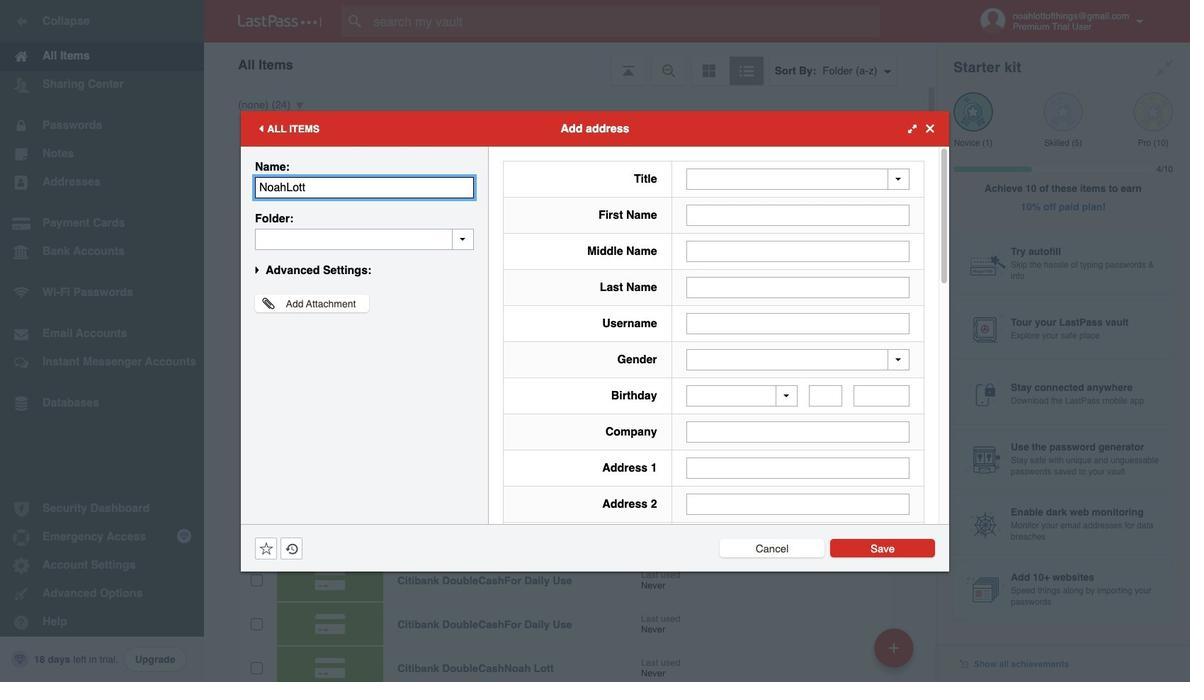 Task type: locate. For each thing, give the bounding box(es) containing it.
dialog
[[241, 111, 950, 683]]

main navigation navigation
[[0, 0, 204, 683]]

None text field
[[255, 177, 474, 198], [810, 386, 843, 407], [854, 386, 910, 407], [687, 422, 910, 443], [687, 458, 910, 479], [687, 494, 910, 515], [255, 177, 474, 198], [810, 386, 843, 407], [854, 386, 910, 407], [687, 422, 910, 443], [687, 458, 910, 479], [687, 494, 910, 515]]

lastpass image
[[238, 15, 322, 28]]

vault options navigation
[[204, 43, 937, 85]]

Search search field
[[342, 6, 908, 37]]

new item image
[[890, 643, 900, 653]]

None text field
[[687, 205, 910, 226], [255, 229, 474, 250], [687, 241, 910, 262], [687, 277, 910, 298], [687, 313, 910, 334], [687, 205, 910, 226], [255, 229, 474, 250], [687, 241, 910, 262], [687, 277, 910, 298], [687, 313, 910, 334]]



Task type: vqa. For each thing, say whether or not it's contained in the screenshot.
"Search My Vault" text box
yes



Task type: describe. For each thing, give the bounding box(es) containing it.
new item navigation
[[870, 624, 923, 683]]

search my vault text field
[[342, 6, 908, 37]]



